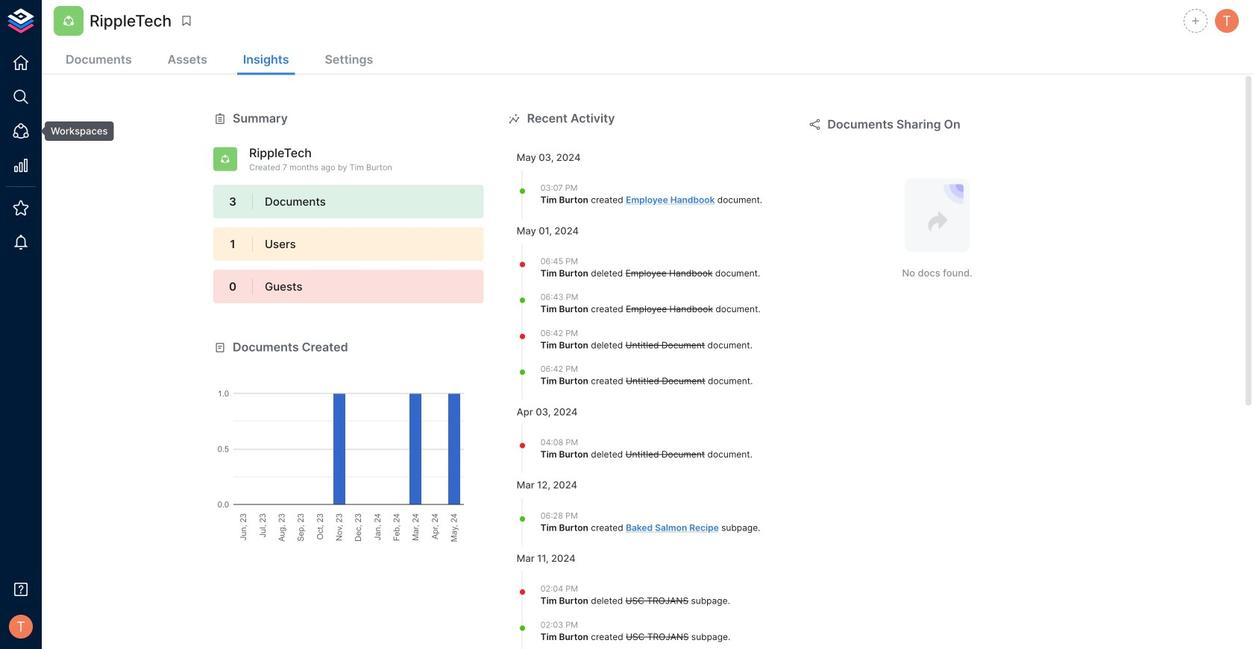 Task type: vqa. For each thing, say whether or not it's contained in the screenshot.
Bookmark icon
yes



Task type: describe. For each thing, give the bounding box(es) containing it.
a chart. image
[[213, 356, 484, 543]]



Task type: locate. For each thing, give the bounding box(es) containing it.
a chart. element
[[213, 356, 484, 543]]

tooltip
[[34, 122, 114, 141]]

bookmark image
[[180, 14, 193, 28]]



